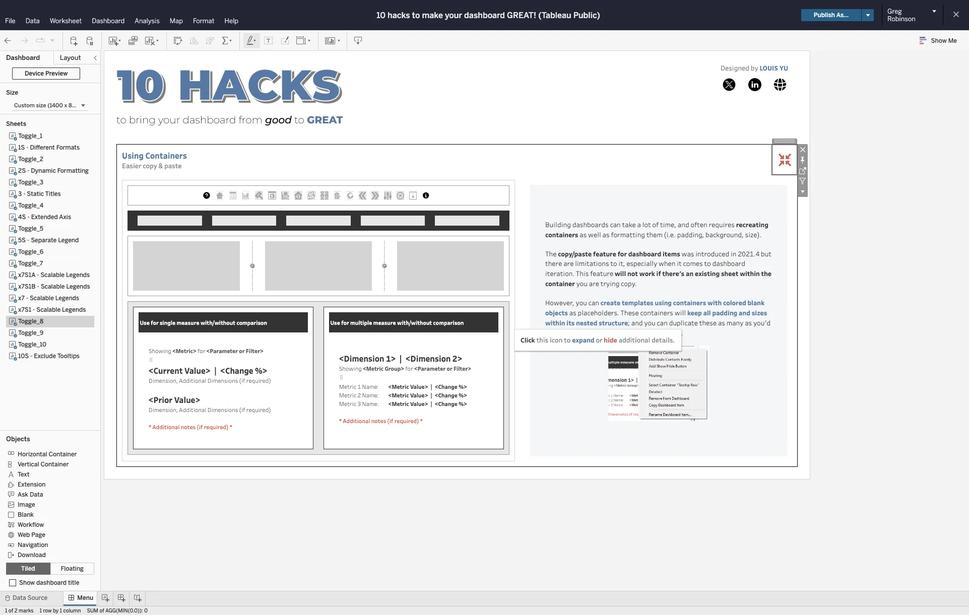 Task type: locate. For each thing, give the bounding box(es) containing it.
0 vertical spatial within
[[740, 269, 760, 278]]

2 horizontal spatial and
[[739, 309, 751, 317]]

- right the x7s1a
[[37, 272, 39, 279]]

0 horizontal spatial comparison
[[237, 319, 267, 327]]

dimensions down "showing <metric> for <parameter or filter> ⠀ <current value>  |  <change %> dimension, additional dimensions (if required)"
[[208, 406, 238, 414]]

templates
[[622, 299, 654, 307]]

vertical container option
[[6, 459, 87, 470]]

* additional notes (if required) * down <prior value> dimension, additional dimensions (if required)
[[149, 423, 232, 431]]

10
[[377, 10, 386, 20]]

make
[[422, 10, 443, 20]]

1 horizontal spatial or
[[447, 365, 453, 372]]

(if inside "showing <metric> for <parameter or filter> ⠀ <current value>  |  <change %> dimension, additional dimensions (if required)"
[[239, 377, 245, 385]]

containers for create templates using containers with colored blank objects
[[674, 299, 707, 307]]

0 vertical spatial <parameter
[[207, 347, 238, 355]]

- right 2s
[[27, 167, 29, 174]]

can for dashboards
[[610, 220, 621, 229]]

<current
[[149, 365, 183, 376]]

0 horizontal spatial are
[[564, 259, 574, 268]]

feature
[[594, 250, 617, 258], [591, 269, 614, 278]]

<parameter down use for single measure with/without comparison at the bottom left of page
[[207, 347, 238, 355]]

totals image
[[221, 36, 233, 46]]

legends for x7s1a - scalable legends
[[66, 272, 90, 279]]

2 with/without from the left
[[397, 319, 432, 327]]

0 vertical spatial will
[[615, 269, 626, 278]]

dashboard down redo icon
[[6, 54, 40, 62]]

0 vertical spatial dimension,
[[149, 377, 178, 385]]

containers down building
[[546, 230, 579, 239]]

1 horizontal spatial filter>
[[454, 365, 471, 372]]

1 vertical spatial can
[[589, 299, 600, 308]]

by left louis
[[751, 63, 759, 72]]

2 measure from the left
[[374, 319, 396, 327]]

application containing using containers
[[101, 50, 969, 591]]

with/without
[[201, 319, 236, 327], [397, 319, 432, 327]]

1 horizontal spatial use
[[331, 319, 340, 327]]

1 horizontal spatial comparison
[[433, 319, 464, 327]]

1 dimension, from the top
[[149, 377, 178, 385]]

dimension, down <prior on the left of the page
[[149, 406, 178, 414]]

- right 4s
[[27, 214, 30, 221]]

1s
[[18, 144, 25, 151]]

required) inside "showing <metric> for <parameter or filter> ⠀ <current value>  |  <change %> dimension, additional dimensions (if required)"
[[246, 377, 271, 385]]

- for x7s1
[[33, 307, 35, 314]]

- right 10s
[[30, 353, 32, 360]]

it,
[[619, 259, 626, 268]]

value> inside "showing <metric> for <parameter or filter> ⠀ <current value>  |  <change %> dimension, additional dimensions (if required)"
[[185, 365, 211, 376]]

<metric
[[363, 365, 384, 372], [389, 383, 409, 391], [389, 392, 409, 399], [389, 400, 409, 408]]

2 name: from the top
[[362, 392, 379, 399]]

3 metric from the top
[[339, 400, 357, 408]]

data up redo icon
[[26, 17, 40, 25]]

and right ;
[[632, 319, 643, 328]]

0 horizontal spatial or
[[239, 347, 245, 355]]

2s - dynamic formatting
[[18, 167, 89, 174]]

scalable down the x7s1a - scalable legends
[[41, 283, 65, 290]]

list box
[[6, 131, 94, 428]]

1 horizontal spatial ⠀
[[339, 373, 344, 382]]

toggle_1
[[18, 133, 42, 140]]

often
[[691, 220, 708, 229]]

1 vertical spatial ⠀
[[339, 373, 344, 382]]

use for multiple measure with/without comparison
[[329, 319, 464, 327]]

1 horizontal spatial dashboard
[[92, 17, 125, 25]]

will up 'duplicate'
[[675, 309, 686, 318]]

to right icon
[[564, 336, 571, 345]]

(if
[[239, 377, 245, 385], [239, 406, 245, 414], [388, 417, 393, 425], [197, 423, 203, 431]]

dimension, down <current
[[149, 377, 178, 385]]

with/without up "showing <metric> for <parameter or filter> ⠀ <current value>  |  <change %> dimension, additional dimensions (if required)"
[[201, 319, 236, 327]]

comparison for use for multiple measure with/without comparison
[[433, 319, 464, 327]]

copy.
[[621, 279, 637, 288]]

use left multiple
[[331, 319, 340, 327]]

axis
[[59, 214, 71, 221]]

or inside "showing <metric> for <parameter or filter> ⠀ <current value>  |  <change %> dimension, additional dimensions (if required)"
[[239, 347, 245, 355]]

1 vertical spatial by
[[53, 609, 59, 615]]

pause auto updates image
[[85, 36, 95, 46]]

0 vertical spatial 2
[[358, 392, 361, 399]]

- right 5s
[[27, 237, 29, 244]]

1 vertical spatial filter>
[[454, 365, 471, 372]]

0 horizontal spatial <dimension
[[339, 353, 385, 364]]

dashboard up sheet
[[713, 259, 746, 268]]

2 horizontal spatial or
[[596, 336, 603, 345]]

of right sum
[[100, 609, 104, 615]]

- for x7
[[26, 295, 28, 302]]

ask data option
[[6, 490, 87, 500]]

download
[[18, 552, 46, 559]]

show for show me
[[932, 37, 947, 44]]

1 comparison from the left
[[237, 319, 267, 327]]

these
[[621, 309, 639, 318]]

container for vertical container
[[41, 461, 69, 468]]

background,
[[706, 230, 744, 240]]

collapse image
[[92, 55, 98, 61]]

1 vertical spatial and
[[739, 309, 751, 317]]

showing up <current
[[149, 347, 171, 355]]

formatting
[[611, 230, 646, 240]]

all
[[704, 309, 711, 317]]

dimensions inside <prior value> dimension, additional dimensions (if required)
[[208, 406, 238, 414]]

horizontal container option
[[6, 449, 87, 459]]

1 dimensions from the top
[[208, 377, 238, 385]]

0 horizontal spatial of
[[9, 609, 13, 615]]

<parameter inside <dimension 1>  |  <dimension 2> showing <metric group> for <parameter or filter> ⠀ metric 1 name: <metric value>  |  <change %> metric 2 name: <metric value>  |  <change %> metric 3 name: <metric value>  |  <change %>
[[415, 365, 446, 372]]

feature up limitations
[[594, 250, 617, 258]]

to right like,
[[560, 329, 567, 338]]

3 name: from the top
[[362, 400, 379, 408]]

text option
[[6, 470, 87, 480]]

2 vertical spatial metric
[[339, 400, 357, 408]]

multiple
[[350, 319, 372, 327]]

2 vertical spatial can
[[657, 319, 668, 328]]

1 vertical spatial metric
[[339, 392, 357, 399]]

floating
[[61, 566, 84, 573]]

1 vertical spatial show
[[19, 580, 35, 587]]

1 horizontal spatial 2
[[358, 392, 361, 399]]

scalable up "x7s1 - scalable legends"
[[30, 295, 54, 302]]

with/without up group> on the bottom of the page
[[397, 319, 432, 327]]

- right 1s
[[26, 144, 29, 151]]

the down structure
[[602, 329, 612, 337]]

1 use from the left
[[140, 319, 150, 327]]

within down objects
[[546, 319, 566, 327]]

web page option
[[6, 530, 87, 540]]

legends for x7 - scalable legends
[[55, 295, 79, 302]]

toggle_10
[[18, 341, 46, 348]]

show/hide cards image
[[325, 36, 341, 46]]

dimension, inside <prior value> dimension, additional dimensions (if required)
[[149, 406, 178, 414]]

was introduced in 2021.4 but there are limitations to it, especially when it comes to dashboard iteration. this feature
[[546, 250, 774, 278]]

showing inside "showing <metric> for <parameter or filter> ⠀ <current value>  |  <change %> dimension, additional dimensions (if required)"
[[149, 347, 171, 355]]

can up 'placeholders.'
[[589, 299, 600, 308]]

as down "padding"
[[719, 319, 726, 328]]

dashboard down togglestate option group
[[36, 580, 67, 587]]

0 vertical spatial 3
[[18, 191, 22, 198]]

1 vertical spatial are
[[589, 279, 600, 288]]

4s - extended axis
[[18, 214, 71, 221]]

container
[[546, 279, 575, 288]]

- for 10s
[[30, 353, 32, 360]]

3 inside <dimension 1>  |  <dimension 2> showing <metric group> for <parameter or filter> ⠀ metric 1 name: <metric value>  |  <change %> metric 2 name: <metric value>  |  <change %> metric 3 name: <metric value>  |  <change %>
[[358, 400, 361, 408]]

0 vertical spatial dimensions
[[208, 377, 238, 385]]

when
[[659, 259, 676, 268]]

-
[[26, 144, 29, 151], [27, 167, 29, 174], [23, 191, 25, 198], [27, 214, 30, 221], [27, 237, 29, 244], [37, 272, 39, 279], [37, 283, 39, 290], [26, 295, 28, 302], [33, 307, 35, 314], [30, 353, 32, 360]]

0 vertical spatial container
[[49, 451, 77, 458]]

<dimension
[[339, 353, 385, 364], [406, 353, 451, 364]]

1 horizontal spatial showing
[[339, 365, 362, 372]]

as up the its
[[570, 309, 577, 318]]

1 vertical spatial 3
[[358, 400, 361, 408]]

1 horizontal spatial <parameter
[[415, 365, 446, 372]]

- for x7s1a
[[37, 272, 39, 279]]

great!
[[507, 10, 537, 20]]

1 horizontal spatial will
[[675, 309, 686, 318]]

1 measure from the left
[[177, 319, 199, 327]]

data up 1 of 2 marks
[[13, 595, 26, 602]]

- right x7s1b
[[37, 283, 39, 290]]

1 horizontal spatial the
[[762, 269, 772, 278]]

take
[[623, 220, 636, 229]]

0 horizontal spatial show
[[19, 580, 35, 587]]

2 dimensions from the top
[[208, 406, 238, 414]]

you down create templates using containers with colored blank objects
[[645, 319, 656, 328]]

you'd
[[754, 319, 771, 328]]

replay animation image right redo icon
[[35, 36, 45, 46]]

legends for x7s1 - scalable legends
[[62, 307, 86, 314]]

show mark labels image
[[264, 36, 274, 46]]

legends down x7 - scalable legends
[[62, 307, 86, 314]]

containers inside create templates using containers with colored blank objects
[[674, 299, 707, 307]]

⠀ inside <dimension 1>  |  <dimension 2> showing <metric group> for <parameter or filter> ⠀ metric 1 name: <metric value>  |  <change %> metric 2 name: <metric value>  |  <change %> metric 3 name: <metric value>  |  <change %>
[[339, 373, 344, 382]]

replay animation image
[[35, 36, 45, 46], [49, 37, 55, 43]]

and up the padding,
[[678, 220, 690, 229]]

0 horizontal spatial 2
[[14, 609, 17, 615]]

0 horizontal spatial and
[[632, 319, 643, 328]]

0 vertical spatial containers
[[546, 230, 579, 239]]

1 horizontal spatial measure
[[374, 319, 396, 327]]

filter> inside <dimension 1>  |  <dimension 2> showing <metric group> for <parameter or filter> ⠀ metric 1 name: <metric value>  |  <change %> metric 2 name: <metric value>  |  <change %> metric 3 name: <metric value>  |  <change %>
[[454, 365, 471, 372]]

are left trying
[[589, 279, 600, 288]]

2 comparison from the left
[[433, 319, 464, 327]]

legends down the x7s1a - scalable legends
[[66, 283, 90, 290]]

me
[[949, 37, 958, 44]]

2 horizontal spatial of
[[653, 220, 659, 229]]

1 vertical spatial or
[[239, 347, 245, 355]]

<dimension left 2>
[[406, 353, 451, 364]]

you
[[577, 279, 588, 288], [576, 299, 587, 308], [645, 319, 656, 328]]

2 vertical spatial name:
[[362, 400, 379, 408]]

1 horizontal spatial are
[[589, 279, 600, 288]]

0 vertical spatial filter>
[[246, 347, 264, 355]]

show left me
[[932, 37, 947, 44]]

1 horizontal spatial show
[[932, 37, 947, 44]]

publish
[[814, 12, 836, 19]]

formats
[[56, 144, 80, 151]]

as right many in the bottom of the page
[[745, 319, 753, 328]]

legends up x7s1b - scalable legends
[[66, 272, 90, 279]]

duplicate image
[[128, 36, 138, 46]]

<parameter right group> on the bottom of the page
[[415, 365, 446, 372]]

different
[[30, 144, 55, 151]]

title
[[68, 580, 79, 587]]

for right group> on the bottom of the page
[[406, 365, 413, 372]]

data down extension
[[30, 492, 43, 499]]

container up the vertical container option
[[49, 451, 77, 458]]

1 vertical spatial dimension,
[[149, 406, 178, 414]]

2>
[[453, 353, 462, 364]]

by
[[751, 63, 759, 72], [53, 609, 59, 615]]

- left static
[[23, 191, 25, 198]]

containers down using
[[641, 309, 674, 318]]

0 vertical spatial showing
[[149, 347, 171, 355]]

well
[[589, 230, 602, 240]]

togglestate option group
[[6, 563, 94, 575]]

container down horizontal container
[[41, 461, 69, 468]]

additional
[[179, 377, 206, 385], [179, 406, 206, 414], [343, 417, 370, 425], [152, 423, 180, 431]]

* additional notes (if required) * down <dimension 1>  |  <dimension 2> showing <metric group> for <parameter or filter> ⠀ metric 1 name: <metric value>  |  <change %> metric 2 name: <metric value>  |  <change %> metric 3 name: <metric value>  |  <change %>
[[339, 417, 423, 425]]

scalable for x7s1
[[36, 307, 61, 314]]

0 horizontal spatial within
[[546, 319, 566, 327]]

required) inside <prior value> dimension, additional dimensions (if required)
[[246, 406, 271, 414]]

1 horizontal spatial replay animation image
[[49, 37, 55, 43]]

measure for single
[[177, 319, 199, 327]]

1 horizontal spatial with/without
[[397, 319, 432, 327]]

x
[[64, 102, 67, 109]]

toggle_5
[[18, 225, 43, 232]]

1 metric from the top
[[339, 383, 357, 391]]

use for single measure with/without comparison
[[139, 319, 267, 327]]

dashboard inside was introduced in 2021.4 but there are limitations to it, especially when it comes to dashboard iteration. this feature
[[713, 259, 746, 268]]

the inside accelerate the dashboarding process .
[[602, 329, 612, 337]]

0 vertical spatial and
[[678, 220, 690, 229]]

0 horizontal spatial will
[[615, 269, 626, 278]]

2 use from the left
[[331, 319, 340, 327]]

data inside option
[[30, 492, 43, 499]]

notes down <prior value> dimension, additional dimensions (if required)
[[181, 423, 196, 431]]

colored
[[724, 299, 747, 307]]

the down but at right
[[762, 269, 772, 278]]

0 horizontal spatial <parameter
[[207, 347, 238, 355]]

show dashboard title
[[19, 580, 79, 587]]

toggle_2
[[18, 156, 43, 163]]

x7s1b - scalable legends
[[18, 283, 90, 290]]

building
[[546, 220, 571, 229]]

for right <metric>
[[198, 347, 205, 355]]

1 with/without from the left
[[201, 319, 236, 327]]

1 vertical spatial <parameter
[[415, 365, 446, 372]]

0 vertical spatial can
[[610, 220, 621, 229]]

group>
[[385, 365, 404, 372]]

value>
[[185, 365, 211, 376], [410, 383, 428, 391], [410, 392, 428, 399], [174, 395, 200, 405], [410, 400, 428, 408]]

0 horizontal spatial use
[[140, 319, 150, 327]]

you down this
[[577, 279, 588, 288]]

highlight image
[[246, 36, 258, 46]]

0 vertical spatial data
[[26, 17, 40, 25]]

1 vertical spatial feature
[[591, 269, 614, 278]]

data
[[26, 17, 40, 25], [30, 492, 43, 499], [13, 595, 26, 602]]

can up process
[[657, 319, 668, 328]]

0 horizontal spatial the
[[602, 329, 612, 337]]

if
[[657, 269, 661, 278]]

scalable down x7 - scalable legends
[[36, 307, 61, 314]]

feature inside the copy/paste feature for dashboard items
[[594, 250, 617, 258]]

show down tiled
[[19, 580, 35, 587]]

are down copy/paste
[[564, 259, 574, 268]]

tooltips
[[57, 353, 80, 360]]

<dimension left 1>
[[339, 353, 385, 364]]

remove from dashboard image
[[798, 144, 808, 155]]

1 horizontal spatial by
[[751, 63, 759, 72]]

value> inside <prior value> dimension, additional dimensions (if required)
[[174, 395, 200, 405]]

1 vertical spatial within
[[546, 319, 566, 327]]

scalable
[[40, 272, 65, 279], [41, 283, 65, 290], [30, 295, 54, 302], [36, 307, 61, 314]]

0 vertical spatial name:
[[362, 383, 379, 391]]

you up 'placeholders.'
[[576, 299, 587, 308]]

objects
[[546, 309, 568, 317]]

⠀ inside "showing <metric> for <parameter or filter> ⠀ <current value>  |  <change %> dimension, additional dimensions (if required)"
[[149, 355, 153, 364]]

toggle_6
[[18, 249, 44, 256]]

2 vertical spatial or
[[447, 365, 453, 372]]

show for show dashboard title
[[19, 580, 35, 587]]

dashboard up new worksheet image
[[92, 17, 125, 25]]

0 horizontal spatial replay animation image
[[35, 36, 45, 46]]

- right x7s1
[[33, 307, 35, 314]]

for up it,
[[618, 250, 627, 258]]

tiled
[[21, 566, 35, 573]]

file
[[5, 17, 15, 25]]

0 vertical spatial show
[[932, 37, 947, 44]]

legends for x7s1b - scalable legends
[[66, 283, 90, 290]]

containers
[[145, 150, 187, 161]]

0 horizontal spatial ⠀
[[149, 355, 153, 364]]

1 horizontal spatial <dimension
[[406, 353, 451, 364]]

will down it,
[[615, 269, 626, 278]]

measure right multiple
[[374, 319, 396, 327]]

duplicate
[[670, 319, 698, 328]]

0 vertical spatial are
[[564, 259, 574, 268]]

with/without for multiple
[[397, 319, 432, 327]]

2 vertical spatial and
[[632, 319, 643, 328]]

0 horizontal spatial dashboard
[[6, 54, 40, 62]]

you are trying copy.
[[575, 279, 637, 288]]

0 vertical spatial metric
[[339, 383, 357, 391]]

navigation
[[18, 542, 48, 549]]

measure right single
[[177, 319, 199, 327]]

swap rows and columns image
[[173, 36, 183, 46]]

and up many in the bottom of the page
[[739, 309, 751, 317]]

1 vertical spatial data
[[30, 492, 43, 499]]

of inside application
[[653, 220, 659, 229]]

new worksheet image
[[108, 36, 122, 46]]

list box containing toggle_1
[[6, 131, 94, 428]]

0 vertical spatial or
[[596, 336, 603, 345]]

1 horizontal spatial 3
[[358, 400, 361, 408]]

within down 2021.4 at the top right of page
[[740, 269, 760, 278]]

image image
[[116, 53, 353, 130], [719, 77, 740, 93], [774, 78, 788, 92], [749, 78, 762, 91], [422, 192, 430, 199], [249, 237, 256, 296], [381, 237, 388, 296], [609, 346, 709, 422]]

dimensions up <prior value> dimension, additional dimensions (if required)
[[208, 377, 238, 385]]

0 vertical spatial dashboard
[[92, 17, 125, 25]]

notes down <dimension 1>  |  <dimension 2> showing <metric group> for <parameter or filter> ⠀ metric 1 name: <metric value>  |  <change %> metric 2 name: <metric value>  |  <change %> metric 3 name: <metric value>  |  <change %>
[[372, 417, 386, 425]]

of left the marks
[[9, 609, 13, 615]]

can left take on the top right
[[610, 220, 621, 229]]

show inside button
[[932, 37, 947, 44]]

0 horizontal spatial filter>
[[246, 347, 264, 355]]

placeholders.
[[578, 309, 620, 318]]

0 horizontal spatial measure
[[177, 319, 199, 327]]

x7 - scalable legends
[[18, 295, 79, 302]]

0 horizontal spatial by
[[53, 609, 59, 615]]

scalable up x7s1b - scalable legends
[[40, 272, 65, 279]]

iteration.
[[546, 269, 575, 278]]

icon
[[550, 336, 563, 345]]

louis
[[760, 63, 779, 72]]

dashboard
[[465, 10, 505, 20], [629, 250, 662, 258], [713, 259, 746, 268], [36, 580, 67, 587]]

application
[[101, 50, 969, 591]]

%>
[[255, 365, 267, 376], [459, 383, 467, 391], [459, 392, 467, 399], [459, 400, 467, 408]]

by inside application
[[751, 63, 759, 72]]

dimension, inside "showing <metric> for <parameter or filter> ⠀ <current value>  |  <change %> dimension, additional dimensions (if required)"
[[149, 377, 178, 385]]

within inside will not work if there's an existing sheet within the container
[[740, 269, 760, 278]]

2 vertical spatial you
[[645, 319, 656, 328]]

web page
[[18, 532, 45, 539]]

using containers easier copy & paste
[[122, 150, 187, 170]]

for left single
[[151, 319, 159, 327]]

of for 1 of 2 marks
[[9, 609, 13, 615]]

0 horizontal spatial can
[[589, 299, 600, 308]]

of right lot
[[653, 220, 659, 229]]

- right x7
[[26, 295, 28, 302]]

0 vertical spatial feature
[[594, 250, 617, 258]]

dashboard up especially
[[629, 250, 662, 258]]

you inside ; and you can duplicate these as many as you'd like, to
[[645, 319, 656, 328]]

use for use for multiple measure with/without comparison
[[331, 319, 340, 327]]

1 vertical spatial showing
[[339, 365, 362, 372]]

2 metric from the top
[[339, 392, 357, 399]]

* additional notes (if required) *
[[339, 417, 423, 425], [149, 423, 232, 431]]

replay animation image left new data source image
[[49, 37, 55, 43]]

0 horizontal spatial showing
[[149, 347, 171, 355]]

legends down x7s1b - scalable legends
[[55, 295, 79, 302]]

toggle_9
[[18, 330, 44, 337]]

filter> inside "showing <metric> for <parameter or filter> ⠀ <current value>  |  <change %> dimension, additional dimensions (if required)"
[[246, 347, 264, 355]]

1 vertical spatial the
[[602, 329, 612, 337]]

showing left group> on the bottom of the page
[[339, 365, 362, 372]]

dashboard inside the copy/paste feature for dashboard items
[[629, 250, 662, 258]]

1 horizontal spatial can
[[610, 220, 621, 229]]

work
[[640, 269, 656, 278]]

1 vertical spatial containers
[[674, 299, 707, 307]]

within
[[740, 269, 760, 278], [546, 319, 566, 327]]

2 dimension, from the top
[[149, 406, 178, 414]]

1 vertical spatial dashboard
[[6, 54, 40, 62]]

workflow option
[[6, 520, 87, 530]]

dimension,
[[149, 377, 178, 385], [149, 406, 178, 414]]

containers up keep
[[674, 299, 707, 307]]

the
[[546, 250, 557, 259]]

feature up you are trying copy.
[[591, 269, 614, 278]]

use left single
[[140, 319, 150, 327]]

1s - different formats
[[18, 144, 80, 151]]

to
[[412, 10, 420, 20], [611, 259, 618, 268], [705, 259, 711, 268], [560, 329, 567, 338], [564, 336, 571, 345]]

1 vertical spatial container
[[41, 461, 69, 468]]

by right row
[[53, 609, 59, 615]]

1 horizontal spatial within
[[740, 269, 760, 278]]



Task type: describe. For each thing, give the bounding box(es) containing it.
1 horizontal spatial notes
[[372, 417, 386, 425]]

and inside ; and you can duplicate these as many as you'd like, to
[[632, 319, 643, 328]]

x7
[[18, 295, 25, 302]]

a
[[638, 220, 641, 229]]

an
[[686, 269, 694, 278]]

;
[[628, 319, 630, 328]]

titles
[[45, 191, 61, 198]]

containers for as placeholders. these containers will
[[641, 309, 674, 318]]

extended
[[31, 214, 58, 221]]

(i.e.
[[665, 230, 676, 240]]

to left it,
[[611, 259, 618, 268]]

<change inside "showing <metric> for <parameter or filter> ⠀ <current value>  |  <change %> dimension, additional dimensions (if required)"
[[221, 365, 254, 376]]

2 inside <dimension 1>  |  <dimension 2> showing <metric group> for <parameter or filter> ⠀ metric 1 name: <metric value>  |  <change %> metric 2 name: <metric value>  |  <change %> metric 3 name: <metric value>  |  <change %>
[[358, 392, 361, 399]]

this
[[576, 269, 589, 278]]

0 horizontal spatial * additional notes (if required) *
[[149, 423, 232, 431]]

1 <dimension from the left
[[339, 353, 385, 364]]

like,
[[546, 329, 559, 338]]

scalable for x7s1b
[[41, 283, 65, 290]]

greg robinson
[[888, 8, 916, 23]]

greg
[[888, 8, 903, 15]]

download image
[[354, 36, 364, 46]]

for inside "showing <metric> for <parameter or filter> ⠀ <current value>  |  <change %> dimension, additional dimensions (if required)"
[[198, 347, 205, 355]]

recreating containers
[[546, 220, 770, 239]]

as right well
[[603, 230, 610, 240]]

sort ascending image
[[189, 36, 199, 46]]

navigation option
[[6, 540, 87, 550]]

page
[[31, 532, 45, 539]]

can for you
[[589, 299, 600, 308]]

toggle_4
[[18, 202, 44, 209]]

copy/paste
[[558, 250, 592, 258]]

toggle_8
[[18, 318, 43, 325]]

source
[[27, 595, 48, 602]]

limitations
[[576, 259, 609, 268]]

1 inside <dimension 1>  |  <dimension 2> showing <metric group> for <parameter or filter> ⠀ metric 1 name: <metric value>  |  <change %> metric 2 name: <metric value>  |  <change %> metric 3 name: <metric value>  |  <change %>
[[358, 383, 361, 391]]

structure
[[599, 319, 628, 327]]

download option
[[6, 550, 87, 560]]

format workbook image
[[280, 36, 290, 46]]

custom
[[14, 102, 35, 109]]

as left well
[[580, 230, 587, 240]]

- for 2s
[[27, 167, 29, 174]]

go to sheet image
[[798, 165, 808, 176]]

feature inside was introduced in 2021.4 but there are limitations to it, especially when it comes to dashboard iteration. this feature
[[591, 269, 614, 278]]

custom size (1400 x 850)
[[14, 102, 81, 109]]

<prior
[[149, 395, 173, 405]]

data for data
[[26, 17, 40, 25]]

dashboards
[[573, 220, 609, 229]]

comparison for use for single measure with/without comparison
[[237, 319, 267, 327]]

additional inside <prior value> dimension, additional dimensions (if required)
[[179, 406, 206, 414]]

data source
[[13, 595, 48, 602]]

showing <metric> for <parameter or filter> ⠀ <current value>  |  <change %> dimension, additional dimensions (if required)
[[149, 347, 271, 385]]

row
[[43, 609, 52, 615]]

| inside "showing <metric> for <parameter or filter> ⠀ <current value>  |  <change %> dimension, additional dimensions (if required)"
[[214, 365, 217, 376]]

1 vertical spatial will
[[675, 309, 686, 318]]

using
[[655, 299, 672, 307]]

<prior value> dimension, additional dimensions (if required)
[[149, 395, 271, 414]]

x7s1a
[[18, 272, 35, 279]]

fix width image
[[798, 155, 808, 165]]

are inside was introduced in 2021.4 but there are limitations to it, especially when it comes to dashboard iteration. this feature
[[564, 259, 574, 268]]

to left the make
[[412, 10, 420, 20]]

public)
[[574, 10, 601, 20]]

this
[[537, 336, 549, 345]]

to up the 'existing'
[[705, 259, 711, 268]]

analysis
[[135, 17, 160, 25]]

introduced
[[696, 250, 730, 259]]

with/without for single
[[201, 319, 236, 327]]

preview
[[45, 70, 68, 77]]

<metric>
[[173, 347, 196, 355]]

more options image
[[798, 187, 808, 197]]

showing inside <dimension 1>  |  <dimension 2> showing <metric group> for <parameter or filter> ⠀ metric 1 name: <metric value>  |  <change %> metric 2 name: <metric value>  |  <change %> metric 3 name: <metric value>  |  <change %>
[[339, 365, 362, 372]]

extension option
[[6, 480, 87, 490]]

nested
[[577, 319, 598, 327]]

1 vertical spatial 2
[[14, 609, 17, 615]]

clear sheet image
[[144, 36, 160, 46]]

(if inside <prior value> dimension, additional dimensions (if required)
[[239, 406, 245, 414]]

- for 1s
[[26, 144, 29, 151]]

for inside <dimension 1>  |  <dimension 2> showing <metric group> for <parameter or filter> ⠀ metric 1 name: <metric value>  |  <change %> metric 2 name: <metric value>  |  <change %> metric 3 name: <metric value>  |  <change %>
[[406, 365, 413, 372]]

0 horizontal spatial notes
[[181, 423, 196, 431]]

- for 5s
[[27, 237, 29, 244]]

container for horizontal container
[[49, 451, 77, 458]]

column
[[63, 609, 81, 615]]

worksheet
[[50, 17, 82, 25]]

the inside will not work if there's an existing sheet within the container
[[762, 269, 772, 278]]

to inside ; and you can duplicate these as many as you'd like, to
[[560, 329, 567, 338]]

within inside keep all padding and sizes within its nested structure
[[546, 319, 566, 327]]

size
[[36, 102, 46, 109]]

building dashboards can take a lot of time, and often requires
[[546, 220, 735, 229]]

<dimension 1>  |  <dimension 2> showing <metric group> for <parameter or filter> ⠀ metric 1 name: <metric value>  |  <change %> metric 2 name: <metric value>  |  <change %> metric 3 name: <metric value>  |  <change %>
[[339, 353, 471, 408]]

sum
[[87, 609, 98, 615]]

scalable for x7s1a
[[40, 272, 65, 279]]

data for data source
[[13, 595, 26, 602]]

0 vertical spatial you
[[577, 279, 588, 288]]

show me button
[[916, 33, 967, 48]]

formatting
[[57, 167, 89, 174]]

will not work if there's an existing sheet within the container
[[546, 269, 774, 288]]

- for x7s1b
[[37, 283, 39, 290]]

2 <dimension from the left
[[406, 353, 451, 364]]

trying
[[601, 279, 620, 288]]

2021.4
[[738, 250, 760, 259]]

1 of 2 marks
[[5, 609, 34, 615]]

hide
[[604, 336, 618, 344]]

objects
[[6, 436, 30, 443]]

redo image
[[19, 36, 29, 46]]

in
[[731, 250, 737, 259]]

sum of agg(min(0.0)): 0
[[87, 609, 148, 615]]

using
[[122, 150, 144, 161]]

menu
[[77, 595, 93, 602]]

- for 4s
[[27, 214, 30, 221]]

or inside <dimension 1>  |  <dimension 2> showing <metric group> for <parameter or filter> ⠀ metric 1 name: <metric value>  |  <change %> metric 2 name: <metric value>  |  <change %> metric 3 name: <metric value>  |  <change %>
[[447, 365, 453, 372]]

dashboard right your
[[465, 10, 505, 20]]

<parameter inside "showing <metric> for <parameter or filter> ⠀ <current value>  |  <change %> dimension, additional dimensions (if required)"
[[207, 347, 238, 355]]

toggle_3
[[18, 179, 43, 186]]

1 horizontal spatial and
[[678, 220, 690, 229]]

however, you can
[[546, 299, 601, 308]]

web
[[18, 532, 30, 539]]

%> inside "showing <metric> for <parameter or filter> ⠀ <current value>  |  <change %> dimension, additional dimensions (if required)"
[[255, 365, 267, 376]]

there's
[[663, 269, 685, 278]]

objects list box
[[6, 446, 94, 560]]

dimensions inside "showing <metric> for <parameter or filter> ⠀ <current value>  |  <change %> dimension, additional dimensions (if required)"
[[208, 377, 238, 385]]

undo image
[[3, 36, 13, 46]]

for left multiple
[[341, 319, 349, 327]]

publish as... button
[[802, 9, 862, 21]]

for inside the copy/paste feature for dashboard items
[[618, 250, 627, 258]]

new data source image
[[69, 36, 79, 46]]

- for 3
[[23, 191, 25, 198]]

fit image
[[296, 36, 312, 46]]

single
[[160, 319, 176, 327]]

and inside keep all padding and sizes within its nested structure
[[739, 309, 751, 317]]

robinson
[[888, 15, 916, 23]]

copy
[[143, 161, 157, 170]]

will inside will not work if there's an existing sheet within the container
[[615, 269, 626, 278]]

1 vertical spatial you
[[576, 299, 587, 308]]

sort descending image
[[205, 36, 215, 46]]

10s - exclude tooltips
[[18, 353, 80, 360]]

items
[[663, 250, 681, 258]]

ask
[[18, 492, 28, 499]]

expand
[[572, 336, 595, 344]]

use for use for single measure with/without comparison
[[140, 319, 150, 327]]

; and you can duplicate these as many as you'd like, to
[[546, 319, 773, 338]]

850)
[[69, 102, 81, 109]]

however,
[[546, 299, 575, 308]]

the copy/paste feature for dashboard items
[[546, 250, 681, 259]]

process
[[658, 329, 682, 337]]

with
[[708, 299, 722, 307]]

containers inside recreating containers
[[546, 230, 579, 239]]

marks. press enter to open the view data window.. use arrow keys to navigate data visualization elements. image
[[773, 145, 798, 175]]

image option
[[6, 500, 87, 510]]

but
[[762, 250, 772, 259]]

marks
[[19, 609, 34, 615]]

measure for multiple
[[374, 319, 396, 327]]

1 name: from the top
[[362, 383, 379, 391]]

3 - static titles
[[18, 191, 61, 198]]

use as filter image
[[798, 176, 808, 187]]

1 horizontal spatial * additional notes (if required) *
[[339, 417, 423, 425]]

can inside ; and you can duplicate these as many as you'd like, to
[[657, 319, 668, 328]]

scalable for x7
[[30, 295, 54, 302]]

blank option
[[6, 510, 87, 520]]

additional inside "showing <metric> for <parameter or filter> ⠀ <current value>  |  <change %> dimension, additional dimensions (if required)"
[[179, 377, 206, 385]]

of for sum of agg(min(0.0)): 0
[[100, 609, 104, 615]]

map
[[170, 17, 183, 25]]

dynamic
[[31, 167, 56, 174]]

these
[[700, 319, 717, 328]]

legend
[[58, 237, 79, 244]]

1>
[[386, 353, 396, 364]]

help
[[225, 17, 239, 25]]



Task type: vqa. For each thing, say whether or not it's contained in the screenshot.
level? in the top of the page
no



